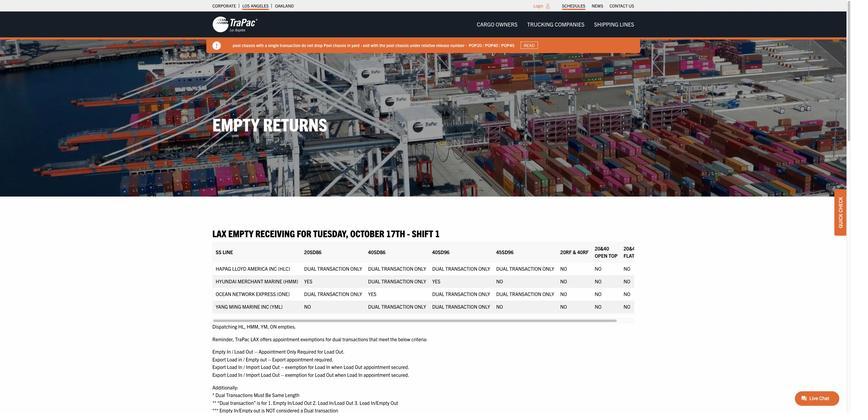 Task type: locate. For each thing, give the bounding box(es) containing it.
0 horizontal spatial pool
[[233, 42, 241, 48]]

when down required.
[[332, 364, 343, 370]]

menu bar containing cargo owners
[[472, 18, 640, 31]]

exemption up length
[[285, 372, 307, 378]]

2 horizontal spatial chassis
[[396, 42, 409, 48]]

for right is
[[262, 400, 267, 406]]

with right exit
[[371, 42, 379, 48]]

0 horizontal spatial in/load
[[288, 400, 303, 406]]

open
[[595, 253, 608, 259]]

dual
[[216, 392, 225, 398]]

in/empty
[[371, 400, 390, 406]]

20rf
[[561, 249, 572, 255]]

/ up transactions
[[244, 372, 245, 378]]

menu bar
[[559, 2, 638, 10], [472, 18, 640, 31]]

1 vertical spatial when
[[335, 372, 346, 378]]

1 vertical spatial lax
[[251, 336, 259, 342]]

20&40
[[595, 245, 610, 252], [624, 245, 639, 252]]

chassis left a
[[242, 42, 256, 48]]

pool
[[233, 42, 241, 48], [387, 42, 395, 48]]

a
[[265, 42, 267, 48]]

1 horizontal spatial -
[[408, 227, 410, 239]]

inc left (yml)
[[261, 304, 269, 310]]

the right exit
[[380, 42, 386, 48]]

line
[[223, 249, 233, 255]]

out right in/empty
[[391, 400, 399, 406]]

20&40 inside 20&40 open top
[[595, 245, 610, 252]]

los
[[243, 3, 250, 8]]

not
[[308, 42, 314, 48]]

import up must
[[246, 372, 260, 378]]

- right the 17th
[[408, 227, 410, 239]]

- right number
[[466, 42, 467, 48]]

pop40
[[486, 42, 499, 48]]

1 horizontal spatial pool
[[387, 42, 395, 48]]

in inside banner
[[348, 42, 351, 48]]

/ down "trapac"
[[244, 364, 245, 370]]

2 horizontal spatial yes
[[433, 278, 441, 284]]

- left exit
[[361, 42, 362, 48]]

0 horizontal spatial in
[[239, 356, 242, 362]]

the right meet
[[391, 336, 397, 342]]

transaction
[[318, 266, 350, 272], [382, 266, 414, 272], [446, 266, 478, 272], [510, 266, 542, 272], [382, 278, 414, 284], [318, 291, 350, 297], [446, 291, 478, 297], [510, 291, 542, 297], [382, 304, 414, 310], [446, 304, 478, 310]]

below
[[399, 336, 411, 342]]

0 horizontal spatial yes
[[304, 278, 313, 284]]

1 exemption from the top
[[285, 364, 307, 370]]

when
[[332, 364, 343, 370], [335, 372, 346, 378]]

0 vertical spatial menu bar
[[559, 2, 638, 10]]

1 horizontal spatial chassis
[[333, 42, 347, 48]]

the
[[380, 42, 386, 48], [391, 336, 397, 342]]

contact us
[[610, 3, 635, 8]]

20&40 for flat
[[624, 245, 639, 252]]

3.
[[355, 400, 359, 406]]

20&40 for open
[[595, 245, 610, 252]]

1 horizontal spatial yes
[[369, 291, 377, 297]]

1 vertical spatial marine
[[242, 304, 260, 310]]

1 horizontal spatial in
[[348, 42, 351, 48]]

additionally:
[[213, 384, 239, 390]]

import
[[246, 364, 260, 370], [246, 372, 260, 378]]

appointment down empties.
[[273, 336, 300, 342]]

0 vertical spatial in
[[348, 42, 351, 48]]

2 20&40 from the left
[[624, 245, 639, 252]]

1 vertical spatial menu bar
[[472, 18, 640, 31]]

0 horizontal spatial -
[[361, 42, 362, 48]]

chassis right "pool"
[[333, 42, 347, 48]]

out
[[246, 349, 253, 355], [272, 364, 280, 370], [355, 364, 363, 370], [272, 372, 280, 378], [327, 372, 334, 378], [304, 400, 312, 406], [346, 400, 354, 406], [391, 400, 399, 406]]

0 vertical spatial lax
[[213, 227, 227, 239]]

merchant
[[238, 278, 264, 284]]

shipping
[[595, 21, 619, 28]]

when down out.
[[335, 372, 346, 378]]

2.
[[313, 400, 317, 406]]

banner
[[0, 11, 852, 53]]

shipping lines
[[595, 21, 635, 28]]

1 horizontal spatial marine
[[265, 278, 282, 284]]

-
[[361, 42, 362, 48], [466, 42, 467, 48], [408, 227, 410, 239]]

contact us link
[[610, 2, 635, 10]]

pool right exit
[[387, 42, 395, 48]]

transactions
[[226, 392, 253, 398]]

2 import from the top
[[246, 372, 260, 378]]

0 vertical spatial exemption
[[285, 364, 307, 370]]

required.
[[315, 356, 334, 362]]

0 vertical spatial import
[[246, 364, 260, 370]]

out down required.
[[327, 372, 334, 378]]

0 vertical spatial inc
[[269, 266, 277, 272]]

20&40 inside the 20&40 flat rack
[[624, 245, 639, 252]]

with left a
[[257, 42, 264, 48]]

pool right solid icon
[[233, 42, 241, 48]]

exemption
[[285, 364, 307, 370], [285, 372, 307, 378]]

2 in/load from the left
[[329, 400, 345, 406]]

2 horizontal spatial -
[[466, 42, 467, 48]]

release
[[437, 42, 450, 48]]

1 horizontal spatial in/load
[[329, 400, 345, 406]]

trapac
[[235, 336, 250, 342]]

america
[[248, 266, 268, 272]]

0 vertical spatial the
[[380, 42, 386, 48]]

20&40 up flat
[[624, 245, 639, 252]]

in/load left 3. on the left bottom
[[329, 400, 345, 406]]

chassis left under
[[396, 42, 409, 48]]

with
[[257, 42, 264, 48], [371, 42, 379, 48]]

in
[[348, 42, 351, 48], [239, 356, 242, 362]]

quick check
[[838, 197, 844, 228]]

marine down ocean network express (one)
[[242, 304, 260, 310]]

marine up express
[[265, 278, 282, 284]]

owners
[[496, 21, 518, 28]]

dual
[[304, 266, 317, 272], [369, 266, 381, 272], [433, 266, 445, 272], [497, 266, 509, 272], [369, 278, 381, 284], [304, 291, 317, 297], [433, 291, 445, 297], [497, 291, 509, 297], [369, 304, 381, 310], [433, 304, 445, 310]]

receiving
[[256, 227, 295, 239]]

express
[[256, 291, 276, 297]]

marine for ming
[[242, 304, 260, 310]]

*
[[213, 392, 215, 398]]

appointment down required
[[287, 356, 314, 362]]

1 in/load from the left
[[288, 400, 303, 406]]

1 pool from the left
[[233, 42, 241, 48]]

los angeles
[[243, 3, 269, 8]]

for
[[297, 227, 312, 239]]

– left appointment on the left
[[255, 349, 258, 355]]

appointment
[[273, 336, 300, 342], [287, 356, 314, 362], [364, 364, 390, 370], [364, 372, 390, 378]]

(one)
[[277, 291, 290, 297]]

dual
[[333, 336, 342, 342]]

oakland link
[[275, 2, 294, 10]]

0 vertical spatial marine
[[265, 278, 282, 284]]

out.
[[336, 349, 345, 355]]

1 vertical spatial inc
[[261, 304, 269, 310]]

for
[[326, 336, 332, 342], [318, 349, 323, 355], [308, 364, 314, 370], [308, 372, 314, 378], [262, 400, 267, 406]]

los angeles image
[[213, 16, 258, 33]]

in/load down length
[[288, 400, 303, 406]]

yes
[[304, 278, 313, 284], [433, 278, 441, 284], [369, 291, 377, 297]]

1 20&40 from the left
[[595, 245, 610, 252]]

pool chassis with a single transaction  do not drop pool chassis in yard -  exit with the pool chassis under relative release number -  pop20 / pop40 / pop45
[[233, 42, 515, 48]]

menu bar down light icon
[[472, 18, 640, 31]]

pop20
[[469, 42, 483, 48]]

20&40 open top
[[595, 245, 618, 259]]

ocean network express (one)
[[216, 291, 290, 297]]

1 horizontal spatial 20&40
[[624, 245, 639, 252]]

returns
[[263, 113, 328, 135]]

1 horizontal spatial with
[[371, 42, 379, 48]]

hapag lloyd america inc (hlc)
[[216, 266, 290, 272]]

1 vertical spatial exemption
[[285, 372, 307, 378]]

banner containing cargo owners
[[0, 11, 852, 53]]

20sd86
[[304, 249, 322, 255]]

is
[[257, 400, 260, 406]]

only
[[287, 349, 297, 355]]

exemption down only at left
[[285, 364, 307, 370]]

cargo owners link
[[472, 18, 523, 31]]

1 vertical spatial import
[[246, 372, 260, 378]]

1 vertical spatial in
[[239, 356, 242, 362]]

0 vertical spatial secured.
[[392, 364, 410, 370]]

1 vertical spatial the
[[391, 336, 397, 342]]

0 horizontal spatial 20&40
[[595, 245, 610, 252]]

1 horizontal spatial the
[[391, 336, 397, 342]]

0 horizontal spatial the
[[380, 42, 386, 48]]

no
[[561, 266, 568, 272], [595, 266, 602, 272], [624, 266, 631, 272], [497, 278, 504, 284], [561, 278, 568, 284], [595, 278, 602, 284], [624, 278, 631, 284], [561, 291, 568, 297], [595, 291, 602, 297], [624, 291, 631, 297], [304, 304, 311, 310], [497, 304, 504, 310], [561, 304, 568, 310], [595, 304, 602, 310], [624, 304, 631, 310]]

– up same
[[281, 372, 284, 378]]

dispatching
[[213, 324, 237, 330]]

october
[[351, 227, 385, 239]]

0 horizontal spatial lax
[[213, 227, 227, 239]]

trucking companies
[[528, 21, 585, 28]]

transaction"
[[230, 400, 256, 406]]

import down appointment on the left
[[246, 364, 260, 370]]

in inside empty in / load out – appointment only required for load out. export load in / empty out – export appointment required. export load in / import load out – exemption for load in when load out appointment secured. export load in / import load out – exemption for load out when load in appointment secured.
[[239, 356, 242, 362]]

1
[[436, 227, 440, 239]]

contact
[[610, 3, 628, 8]]

0 horizontal spatial with
[[257, 42, 264, 48]]

1 vertical spatial secured.
[[392, 372, 410, 378]]

marine
[[265, 278, 282, 284], [242, 304, 260, 310]]

shift
[[412, 227, 434, 239]]

flat
[[624, 253, 635, 259]]

dispatching hl, hmm, ym, on empties.
[[213, 324, 296, 330]]

inc left (hlc)
[[269, 266, 277, 272]]

lax left offers
[[251, 336, 259, 342]]

lines
[[620, 21, 635, 28]]

appointment down "that"
[[364, 364, 390, 370]]

0 horizontal spatial chassis
[[242, 42, 256, 48]]

inc for (hlc)
[[269, 266, 277, 272]]

ming
[[229, 304, 241, 310]]

"dual
[[218, 400, 229, 406]]

check
[[838, 197, 844, 213]]

out up same
[[272, 372, 280, 378]]

yang
[[216, 304, 228, 310]]

in down "trapac"
[[239, 356, 242, 362]]

menu bar up shipping
[[559, 2, 638, 10]]

3 chassis from the left
[[396, 42, 409, 48]]

lax up ss
[[213, 227, 227, 239]]

for up required.
[[318, 349, 323, 355]]

2 secured. from the top
[[392, 372, 410, 378]]

in left the yard
[[348, 42, 351, 48]]

0 horizontal spatial marine
[[242, 304, 260, 310]]

ss
[[216, 249, 222, 255]]

ocean
[[216, 291, 232, 297]]

20&40 up the open
[[595, 245, 610, 252]]

out down "trapac"
[[246, 349, 253, 355]]



Task type: vqa. For each thing, say whether or not it's contained in the screenshot.
Customer Service: 877-387-2722
no



Task type: describe. For each thing, give the bounding box(es) containing it.
for down required
[[308, 364, 314, 370]]

us
[[629, 3, 635, 8]]

appointment
[[259, 349, 286, 355]]

hapag
[[216, 266, 231, 272]]

on
[[270, 324, 277, 330]]

single
[[268, 42, 279, 48]]

0 vertical spatial when
[[332, 364, 343, 370]]

1 secured. from the top
[[392, 364, 410, 370]]

out left 2.
[[304, 400, 312, 406]]

light image
[[546, 4, 551, 8]]

20&40 flat rack
[[624, 245, 649, 259]]

/ left pop45
[[500, 42, 501, 48]]

transaction
[[280, 42, 301, 48]]

tuesday,
[[314, 227, 349, 239]]

out down appointment on the left
[[272, 364, 280, 370]]

corporate link
[[213, 2, 236, 10]]

number
[[451, 42, 465, 48]]

same
[[272, 392, 284, 398]]

45sd96
[[497, 249, 514, 255]]

empty in / load out – appointment only required for load out. export load in / empty out – export appointment required. export load in / import load out – exemption for load in when load out appointment secured. export load in / import load out – exemption for load out when load in appointment secured.
[[213, 349, 410, 378]]

out down transactions at the bottom
[[355, 364, 363, 370]]

pool
[[324, 42, 332, 48]]

20rf & 40rf
[[561, 249, 589, 255]]

/ left "out"
[[243, 356, 245, 362]]

hmm,
[[247, 324, 260, 330]]

2 with from the left
[[371, 42, 379, 48]]

1.
[[268, 400, 272, 406]]

1 import from the top
[[246, 364, 260, 370]]

40sd96
[[433, 249, 450, 255]]

menu bar containing schedules
[[559, 2, 638, 10]]

yang ming marine inc (yml)
[[216, 304, 283, 310]]

40rf
[[578, 249, 589, 255]]

schedules link
[[563, 2, 586, 10]]

pop45
[[502, 42, 515, 48]]

1 horizontal spatial lax
[[251, 336, 259, 342]]

must
[[254, 392, 265, 398]]

transactions
[[343, 336, 368, 342]]

hyundai
[[216, 278, 237, 284]]

under
[[410, 42, 421, 48]]

companies
[[555, 21, 585, 28]]

exit
[[363, 42, 370, 48]]

length
[[285, 392, 300, 398]]

– right "out"
[[268, 356, 271, 362]]

17th
[[387, 227, 406, 239]]

hl,
[[239, 324, 246, 330]]

cargo
[[477, 21, 495, 28]]

lloyd
[[232, 266, 247, 272]]

1 chassis from the left
[[242, 42, 256, 48]]

ym,
[[261, 324, 269, 330]]

that
[[370, 336, 378, 342]]

los angeles link
[[243, 2, 269, 10]]

for inside additionally: * dual transactions must be same length ** "dual transaction" is for 1. empty in/load out 2. load in/load out 3. load in/empty out
[[262, 400, 267, 406]]

offers
[[260, 336, 272, 342]]

drop
[[315, 42, 323, 48]]

(yml)
[[270, 304, 283, 310]]

exemptions
[[301, 336, 325, 342]]

empties.
[[278, 324, 296, 330]]

solid image
[[213, 42, 221, 50]]

for up additionally: * dual transactions must be same length ** "dual transaction" is for 1. empty in/load out 2. load in/load out 3. load in/empty out
[[308, 372, 314, 378]]

for left the dual
[[326, 336, 332, 342]]

2 exemption from the top
[[285, 372, 307, 378]]

&
[[573, 249, 577, 255]]

out left 3. on the left bottom
[[346, 400, 354, 406]]

– down appointment on the left
[[281, 364, 284, 370]]

required
[[298, 349, 317, 355]]

2 pool from the left
[[387, 42, 395, 48]]

/ down 'reminder,'
[[232, 349, 233, 355]]

empty returns
[[213, 113, 328, 135]]

corporate
[[213, 3, 236, 8]]

out
[[260, 356, 267, 362]]

40sd86
[[369, 249, 386, 255]]

inc for (yml)
[[261, 304, 269, 310]]

angeles
[[251, 3, 269, 8]]

additionally: * dual transactions must be same length ** "dual transaction" is for 1. empty in/load out 2. load in/load out 3. load in/empty out
[[213, 384, 399, 406]]

quick
[[838, 214, 844, 228]]

cargo owners
[[477, 21, 518, 28]]

news
[[592, 3, 604, 8]]

news link
[[592, 2, 604, 10]]

quick check link
[[835, 189, 847, 236]]

(hlc)
[[278, 266, 290, 272]]

1 with from the left
[[257, 42, 264, 48]]

empty inside additionally: * dual transactions must be same length ** "dual transaction" is for 1. empty in/load out 2. load in/load out 3. load in/empty out
[[273, 400, 287, 406]]

schedules
[[563, 3, 586, 8]]

/ left pop40
[[484, 42, 485, 48]]

read link
[[521, 42, 539, 49]]

trucking companies link
[[523, 18, 590, 31]]

ss line
[[216, 249, 233, 255]]

login link
[[534, 3, 544, 8]]

lax empty receiving           for tuesday, october 17th              - shift 1
[[213, 227, 440, 239]]

read
[[525, 43, 535, 48]]

trucking
[[528, 21, 554, 28]]

menu bar inside banner
[[472, 18, 640, 31]]

hyundai merchant marine (hmm)
[[216, 278, 298, 284]]

login
[[534, 3, 544, 8]]

marine for merchant
[[265, 278, 282, 284]]

appointment up in/empty
[[364, 372, 390, 378]]

yard
[[352, 42, 360, 48]]

do
[[302, 42, 307, 48]]

reminder, trapac lax offers appointment exemptions for dual transactions that meet the below criteria:
[[213, 336, 428, 342]]

top
[[609, 253, 618, 259]]

2 chassis from the left
[[333, 42, 347, 48]]

(hmm)
[[284, 278, 298, 284]]



